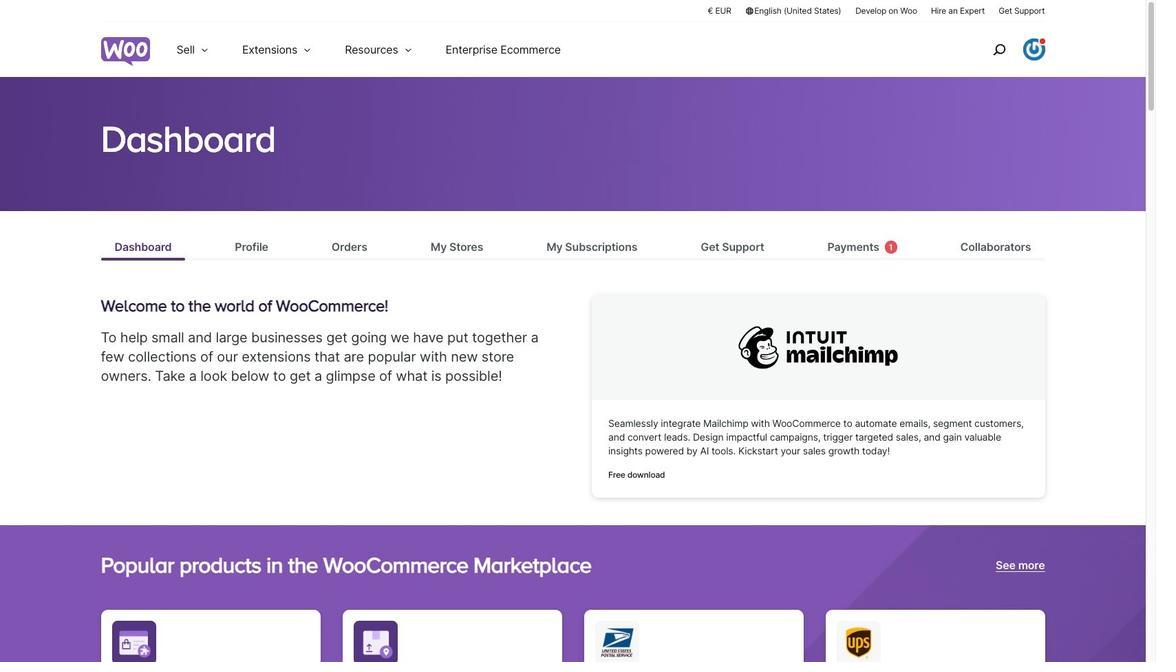 Task type: vqa. For each thing, say whether or not it's contained in the screenshot.
"Search" image
yes



Task type: describe. For each thing, give the bounding box(es) containing it.
search image
[[988, 39, 1010, 61]]

service navigation menu element
[[963, 27, 1045, 72]]

open account menu image
[[1023, 39, 1045, 61]]



